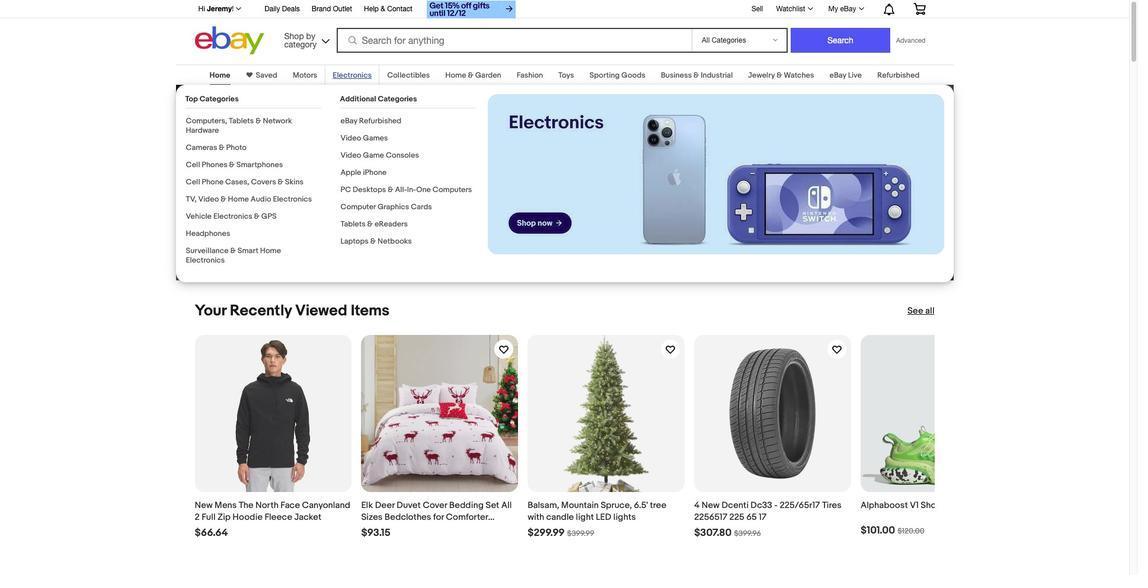 Task type: vqa. For each thing, say whether or not it's contained in the screenshot.
Hunting Equipment image
no



Task type: locate. For each thing, give the bounding box(es) containing it.
balsam,
[[528, 500, 559, 511]]

1 cell from the top
[[186, 160, 200, 170]]

1 vertical spatial cell
[[186, 177, 200, 187]]

categories down the collectibles link
[[378, 94, 417, 104]]

1 vertical spatial shop
[[195, 155, 220, 168]]

cell for cell phone cases, covers & skins
[[186, 177, 200, 187]]

1 vertical spatial ebay
[[830, 71, 847, 80]]

0 horizontal spatial tablets
[[229, 116, 254, 126]]

phones
[[202, 160, 228, 170]]

vehicle electronics & gps
[[186, 212, 277, 221]]

and up sellers.
[[316, 155, 335, 168]]

17
[[759, 512, 767, 523]]

refurbished up games
[[359, 116, 402, 126]]

items
[[351, 302, 390, 320]]

apple
[[341, 168, 361, 177]]

your recently viewed items
[[195, 302, 390, 320]]

industrial
[[701, 71, 733, 80]]

my ebay
[[829, 5, 856, 13]]

2 and from the left
[[316, 155, 335, 168]]

home right smart at the left top of the page
[[260, 246, 281, 256]]

shop inside up to 10% off to boost your ride shop atv and utv parts and accessories from select sellers.
[[195, 155, 220, 168]]

& left garden
[[468, 71, 474, 80]]

1 horizontal spatial new
[[702, 500, 720, 511]]

live
[[848, 71, 862, 80]]

top categories element
[[185, 94, 321, 273]]

get an extra 15% off image
[[427, 1, 516, 18]]

watchlist link
[[770, 2, 819, 16]]

for
[[433, 512, 444, 523]]

in-
[[407, 185, 416, 194]]

v1
[[910, 500, 919, 511]]

1 horizontal spatial to
[[338, 94, 360, 122]]

home & garden link
[[445, 71, 501, 80]]

lights
[[614, 512, 636, 523]]

jewelry & watches link
[[748, 71, 814, 80]]

tablets inside additional categories element
[[341, 219, 366, 229]]

&
[[381, 5, 385, 13], [468, 71, 474, 80], [694, 71, 699, 80], [777, 71, 782, 80], [256, 116, 261, 126], [219, 143, 225, 152], [229, 160, 235, 170], [278, 177, 283, 187], [388, 185, 393, 194], [221, 194, 226, 204], [254, 212, 260, 221], [367, 219, 373, 229], [370, 237, 376, 246], [230, 246, 236, 256]]

computer graphics cards link
[[341, 202, 432, 212]]

all-
[[395, 185, 407, 194]]

1 horizontal spatial and
[[316, 155, 335, 168]]

electronics link
[[333, 71, 372, 80]]

& left network
[[256, 116, 261, 126]]

cover
[[423, 500, 447, 511]]

shop left by
[[284, 31, 304, 41]]

2 to from the left
[[338, 94, 360, 122]]

2 vertical spatial ebay
[[341, 116, 357, 126]]

pc desktops & all-in-one computers link
[[341, 185, 472, 194]]

surveillance
[[186, 246, 229, 256]]

cameras & photo
[[186, 143, 247, 152]]

cell phone cases, covers & skins link
[[186, 177, 304, 187]]

collectibles link
[[387, 71, 430, 80]]

all
[[926, 305, 935, 317]]

tablets up photo
[[229, 116, 254, 126]]

refurbished down the advanced
[[877, 71, 920, 80]]

hi jeremy !
[[198, 4, 234, 13]]

jewelry
[[748, 71, 775, 80]]

duvet
[[397, 500, 421, 511]]

1 horizontal spatial categories
[[378, 94, 417, 104]]

to right the up
[[229, 94, 251, 122]]

1 vertical spatial refurbished
[[359, 116, 402, 126]]

game
[[363, 151, 384, 160]]

computers, tablets & network hardware
[[186, 116, 292, 135]]

& down tablets & ereaders
[[370, 237, 376, 246]]

apple iphone
[[341, 168, 387, 177]]

& right "help"
[[381, 5, 385, 13]]

$120.00
[[898, 526, 925, 536]]

1 horizontal spatial shop
[[284, 31, 304, 41]]

& right phones
[[229, 160, 235, 170]]

motors
[[293, 71, 317, 80]]

ebay right my
[[840, 5, 856, 13]]

ebay inside additional categories element
[[341, 116, 357, 126]]

cases,
[[225, 177, 249, 187]]

previous price $399.99 text field
[[567, 529, 594, 538]]

0 vertical spatial video
[[341, 133, 361, 143]]

cell up tv,
[[186, 177, 200, 187]]

0 horizontal spatial shop
[[195, 155, 220, 168]]

0 horizontal spatial to
[[229, 94, 251, 122]]

my
[[829, 5, 838, 13]]

candle
[[546, 512, 574, 523]]

hoodie
[[233, 512, 263, 523]]

0 vertical spatial shop
[[284, 31, 304, 41]]

categories up computers,
[[200, 94, 239, 104]]

gear
[[205, 202, 228, 214]]

video games
[[341, 133, 388, 143]]

& left gps
[[254, 212, 260, 221]]

full
[[202, 512, 216, 523]]

!
[[232, 5, 234, 13]]

dc33
[[751, 500, 773, 511]]

video inside the top categories element
[[198, 194, 219, 204]]

& left up
[[221, 194, 226, 204]]

shop
[[284, 31, 304, 41], [195, 155, 220, 168]]

1 new from the left
[[195, 500, 213, 511]]

new up 2256517
[[702, 500, 720, 511]]

tv, video & home audio electronics link
[[186, 194, 312, 204]]

& left smart at the left top of the page
[[230, 246, 236, 256]]

1 categories from the left
[[200, 94, 239, 104]]

video for video game consoles
[[341, 151, 361, 160]]

None submit
[[791, 28, 891, 53]]

surveillance & smart home electronics
[[186, 246, 281, 265]]

refurbished inside additional categories element
[[359, 116, 402, 126]]

shop inside shop by category
[[284, 31, 304, 41]]

bedding
[[449, 500, 484, 511]]

saved
[[256, 71, 277, 80]]

225
[[730, 512, 745, 523]]

ebay left live
[[830, 71, 847, 80]]

shop down cameras
[[195, 155, 220, 168]]

pc
[[341, 185, 351, 194]]

cell down cameras
[[186, 160, 200, 170]]

ebay for refurbished
[[341, 116, 357, 126]]

refurbished
[[877, 71, 920, 80], [359, 116, 402, 126]]

smartphones
[[236, 160, 283, 170]]

your
[[262, 121, 307, 149]]

0 vertical spatial refurbished
[[877, 71, 920, 80]]

and up "from"
[[245, 155, 263, 168]]

2 categories from the left
[[378, 94, 417, 104]]

toys link
[[559, 71, 574, 80]]

ebay live
[[830, 71, 862, 80]]

1 and from the left
[[245, 155, 263, 168]]

0 horizontal spatial refurbished
[[359, 116, 402, 126]]

surveillance & smart home electronics link
[[186, 246, 281, 265]]

0 vertical spatial tablets
[[229, 116, 254, 126]]

electronics - shop now image
[[488, 94, 944, 254]]

ereaders
[[375, 219, 408, 229]]

& left all-
[[388, 185, 393, 194]]

& inside the computers, tablets & network hardware
[[256, 116, 261, 126]]

zip
[[218, 512, 231, 523]]

computer
[[341, 202, 376, 212]]

cameras & photo link
[[186, 143, 247, 152]]

0 vertical spatial ebay
[[840, 5, 856, 13]]

0 horizontal spatial new
[[195, 500, 213, 511]]

sell
[[752, 5, 763, 13]]

computers, tablets & network hardware link
[[186, 116, 292, 135]]

1 horizontal spatial tablets
[[341, 219, 366, 229]]

1 vertical spatial video
[[341, 151, 361, 160]]

ebay refurbished link
[[341, 116, 402, 126]]

0 horizontal spatial categories
[[200, 94, 239, 104]]

ebay up video games
[[341, 116, 357, 126]]

& left skins
[[278, 177, 283, 187]]

your
[[195, 302, 226, 320]]

video right tv,
[[198, 194, 219, 204]]

elk deer duvet cover bedding set all sizes bedclothes for comforter christmas 3d
[[361, 500, 512, 535]]

tablets up laptops
[[341, 219, 366, 229]]

laptops
[[341, 237, 369, 246]]

10%
[[256, 94, 299, 122]]

off
[[305, 94, 333, 122]]

2 cell from the top
[[186, 177, 200, 187]]

canyonland
[[302, 500, 350, 511]]

1 vertical spatial tablets
[[341, 219, 366, 229]]

0 vertical spatial cell
[[186, 160, 200, 170]]

video up apple
[[341, 151, 361, 160]]

recently
[[230, 302, 292, 320]]

jacket
[[294, 512, 322, 523]]

65
[[747, 512, 757, 523]]

see all link
[[908, 305, 935, 317]]

2 new from the left
[[702, 500, 720, 511]]

1 horizontal spatial refurbished
[[877, 71, 920, 80]]

new inside 4 new dcenti dc33  - 225/65r17 tires 2256517 225 65 17 $307.80 $399.96
[[702, 500, 720, 511]]

smart
[[238, 246, 258, 256]]

elk
[[361, 500, 373, 511]]

hardware
[[186, 126, 219, 135]]

new up full
[[195, 500, 213, 511]]

top
[[185, 94, 198, 104]]

your recently viewed items link
[[195, 302, 390, 320]]

0 horizontal spatial and
[[245, 155, 263, 168]]

additional categories
[[340, 94, 417, 104]]

2 vertical spatial video
[[198, 194, 219, 204]]

video left games
[[341, 133, 361, 143]]

Search for anything text field
[[338, 29, 690, 52]]

to right off
[[338, 94, 360, 122]]



Task type: describe. For each thing, give the bounding box(es) containing it.
previous price $120.00 text field
[[898, 526, 925, 536]]

shop by category banner
[[192, 0, 935, 58]]

goods
[[622, 71, 646, 80]]

& inside surveillance & smart home electronics
[[230, 246, 236, 256]]

up to 10% off to boost your ride main content
[[0, 58, 1130, 575]]

ebay live link
[[830, 71, 862, 80]]

watchlist
[[776, 5, 806, 13]]

-
[[775, 500, 778, 511]]

shoes
[[921, 500, 946, 511]]

laptops & netbooks
[[341, 237, 412, 246]]

& inside account navigation
[[381, 5, 385, 13]]

cell phones & smartphones link
[[186, 160, 283, 170]]

help & contact
[[364, 5, 413, 13]]

4 new dcenti dc33  - 225/65r17 tires 2256517 225 65 17 $307.80 $399.96
[[694, 500, 842, 539]]

video for video games
[[341, 133, 361, 143]]

brand outlet
[[312, 5, 352, 13]]

dcenti
[[722, 500, 749, 511]]

spruce,
[[601, 500, 632, 511]]

none submit inside shop by category banner
[[791, 28, 891, 53]]

1 to from the left
[[229, 94, 251, 122]]

& up the laptops & netbooks
[[367, 219, 373, 229]]

sell link
[[746, 5, 769, 13]]

see
[[908, 305, 924, 317]]

mens
[[215, 500, 237, 511]]

electronics inside surveillance & smart home electronics
[[186, 256, 225, 265]]

$299.99 text field
[[528, 527, 565, 539]]

apple iphone link
[[341, 168, 387, 177]]

categories for refurbished
[[378, 94, 417, 104]]

home left garden
[[445, 71, 466, 80]]

computers,
[[186, 116, 227, 126]]

accessories
[[195, 168, 255, 181]]

$299.99
[[528, 527, 565, 539]]

outlet
[[333, 5, 352, 13]]

cameras
[[186, 143, 217, 152]]

balsam, mountain spruce, 6.5' tree with candle light led lights $299.99 $399.99
[[528, 500, 667, 539]]

account navigation
[[192, 0, 935, 20]]

set
[[486, 500, 499, 511]]

new inside the new mens the north face canyonland 2 full zip hoodie fleece jacket $66.64
[[195, 500, 213, 511]]

help & contact link
[[364, 3, 413, 16]]

boost
[[195, 121, 256, 149]]

garden
[[475, 71, 501, 80]]

sizes
[[361, 512, 383, 523]]

gear up
[[205, 202, 245, 214]]

$93.15 text field
[[361, 527, 391, 539]]

north
[[256, 500, 279, 511]]

sporting
[[590, 71, 620, 80]]

daily deals link
[[265, 3, 300, 16]]

$101.00
[[861, 525, 895, 537]]

video game consoles link
[[341, 151, 419, 160]]

cards
[[411, 202, 432, 212]]

3d
[[405, 523, 416, 535]]

additional categories element
[[340, 94, 476, 273]]

tree
[[650, 500, 667, 511]]

tablets & ereaders link
[[341, 219, 408, 229]]

ebay for live
[[830, 71, 847, 80]]

ebay refurbished
[[341, 116, 402, 126]]

utv
[[265, 155, 286, 168]]

headphones
[[186, 229, 230, 238]]

6.5'
[[634, 500, 648, 511]]

$307.80 text field
[[694, 527, 732, 539]]

home & garden
[[445, 71, 501, 80]]

saved link
[[252, 71, 277, 80]]

& right business
[[694, 71, 699, 80]]

deals
[[282, 5, 300, 13]]

& left photo
[[219, 143, 225, 152]]

previous price $399.96 text field
[[734, 529, 761, 538]]

help
[[364, 5, 379, 13]]

cell for cell phones & smartphones
[[186, 160, 200, 170]]

with
[[528, 512, 544, 523]]

categories for tablets
[[200, 94, 239, 104]]

fashion link
[[517, 71, 543, 80]]

computers
[[433, 185, 472, 194]]

motors link
[[293, 71, 317, 80]]

home up top categories
[[210, 71, 230, 80]]

tablets inside the computers, tablets & network hardware
[[229, 116, 254, 126]]

cell phones & smartphones
[[186, 160, 283, 170]]

ride
[[312, 121, 353, 149]]

$101.00 text field
[[861, 525, 895, 537]]

deer
[[375, 500, 395, 511]]

shop by category button
[[279, 26, 332, 52]]

all
[[501, 500, 512, 511]]

contact
[[387, 5, 413, 13]]

home inside surveillance & smart home electronics
[[260, 246, 281, 256]]

sporting goods link
[[590, 71, 646, 80]]

vehicle
[[186, 212, 212, 221]]

2256517
[[694, 512, 728, 523]]

$101.00 $120.00
[[861, 525, 925, 537]]

pc desktops & all-in-one computers
[[341, 185, 472, 194]]

iphone
[[363, 168, 387, 177]]

advanced link
[[891, 28, 932, 52]]

tv,
[[186, 194, 197, 204]]

$66.64 text field
[[195, 527, 228, 539]]

tv, video & home audio electronics
[[186, 194, 312, 204]]

shop by category
[[284, 31, 317, 49]]

fashion
[[517, 71, 543, 80]]

laptops & netbooks link
[[341, 237, 412, 246]]

tablets & ereaders
[[341, 219, 408, 229]]

business & industrial
[[661, 71, 733, 80]]

vehicle electronics & gps link
[[186, 212, 277, 221]]

your shopping cart image
[[913, 3, 926, 15]]

photo
[[226, 143, 247, 152]]

see all
[[908, 305, 935, 317]]

new mens the north face canyonland 2 full zip hoodie fleece jacket $66.64
[[195, 500, 350, 539]]

4
[[694, 500, 700, 511]]

ebay inside account navigation
[[840, 5, 856, 13]]

light
[[576, 512, 594, 523]]

hi
[[198, 5, 205, 13]]

sellers.
[[316, 168, 351, 181]]

home down cases,
[[228, 194, 249, 204]]

business & industrial link
[[661, 71, 733, 80]]

up
[[230, 202, 242, 214]]

& right jewelry
[[777, 71, 782, 80]]

alphaboost
[[861, 500, 908, 511]]



